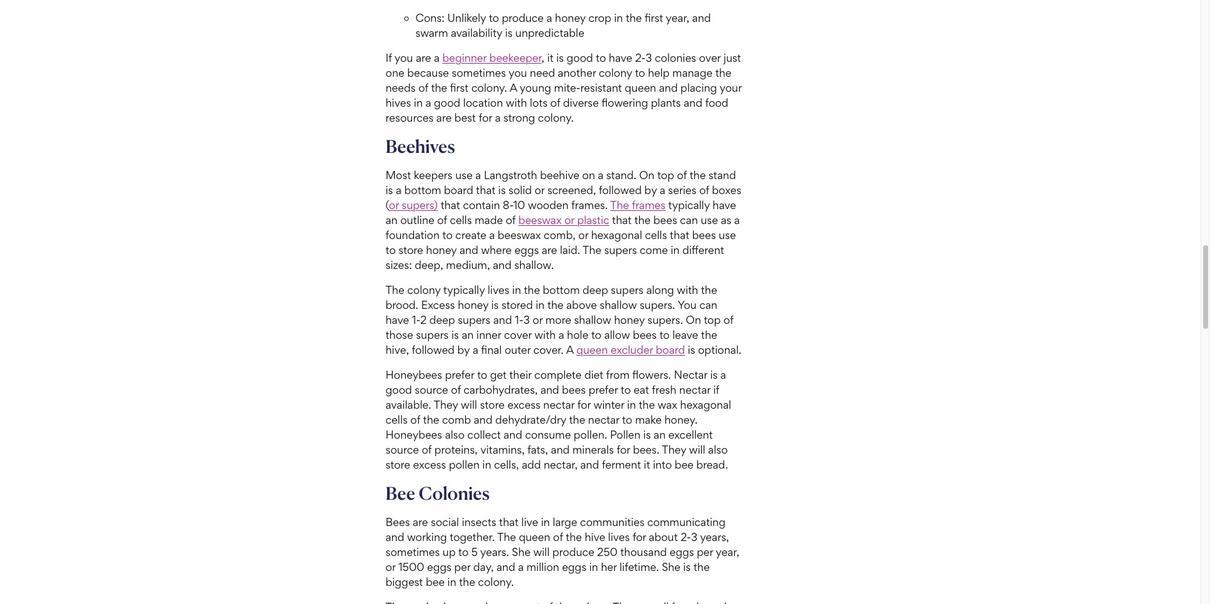 Task type: describe. For each thing, give the bounding box(es) containing it.
1 vertical spatial use
[[701, 214, 718, 227]]

a inside bees are social insects that live in large communities communicating and working together. the queen of the hive lives for about 2-3 years, sometimes up to 5 years. she will produce 250 thousand eggs per year, or 1500 eggs per day, and a million eggs in her lifetime. she is the biggest bee in the colony.
[[518, 561, 524, 574]]

the down because
[[431, 81, 447, 94]]

from
[[606, 369, 630, 382]]

years,
[[700, 531, 729, 544]]

of down '8-'
[[506, 214, 516, 227]]

honeybees prefer to get their complete diet from flowers. nectar is a good source of carbohydrates, and bees prefer to eat fresh nectar if available. they will store excess nectar for winter in the wax hexagonal cells of the comb and dehydrate/dry the nectar to make honey. honeybees also collect and consume pollen. pollen is an excellent source of proteins, vitamins, fats, and minerals for bees. they will also store excess pollen in cells, add nectar, and ferment it into bee bread.
[[386, 369, 731, 472]]

or inside that the bees can use as a foundation to create a beeswax comb, or hexagonal cells that bees use to store honey and where eggs are laid. the supers come in different sizes: deep, medium, and shallow.
[[578, 229, 588, 242]]

cons:
[[416, 11, 445, 24]]

is up the ( on the top
[[386, 184, 393, 197]]

that right supers) at the left of page
[[441, 199, 460, 212]]

0 vertical spatial deep
[[583, 284, 608, 297]]

a up because
[[434, 51, 440, 64]]

to left eat
[[621, 384, 631, 397]]

to left get
[[477, 369, 487, 382]]

in down up
[[448, 576, 456, 589]]

honey inside that the bees can use as a foundation to create a beeswax comb, or hexagonal cells that bees use to store honey and where eggs are laid. the supers come in different sizes: deep, medium, and shallow.
[[426, 244, 457, 257]]

top inside the colony typically lives in the bottom deep supers along with the brood. excess honey is stored in the above shallow supers. you can have 1-2 deep supers and 1-3 or more shallow honey supers. on top of those supers is an inner cover with a hole to allow bees to leave the hive, followed by a final outer cover. a
[[704, 314, 721, 327]]

to up the queen excluder board is optional.
[[660, 329, 670, 342]]

eggs down up
[[427, 561, 452, 574]]

in right stored
[[536, 299, 545, 312]]

bees
[[386, 516, 410, 529]]

have inside typically have an outline of cells made of
[[713, 199, 736, 212]]

to right hole
[[591, 329, 602, 342]]

in up stored
[[512, 284, 521, 297]]

of down available.
[[411, 414, 420, 427]]

0 horizontal spatial deep
[[430, 314, 455, 327]]

2- inside bees are social insects that live in large communities communicating and working together. the queen of the hive lives for about 2-3 years, sometimes up to 5 years. she will produce 250 thousand eggs per year, or 1500 eggs per day, and a million eggs in her lifetime. she is the biggest bee in the colony.
[[681, 531, 691, 544]]

a down more
[[559, 329, 564, 342]]

that up different
[[670, 229, 690, 242]]

it inside honeybees prefer to get their complete diet from flowers. nectar is a good source of carbohydrates, and bees prefer to eat fresh nectar if available. they will store excess nectar for winter in the wax hexagonal cells of the comb and dehydrate/dry the nectar to make honey. honeybees also collect and consume pollen. pollen is an excellent source of proteins, vitamins, fats, and minerals for bees. they will also store excess pollen in cells, add nectar, and ferment it into bee bread.
[[644, 458, 650, 472]]

honey.
[[665, 414, 698, 427]]

leave
[[673, 329, 698, 342]]

and down where
[[493, 259, 512, 272]]

communicating
[[647, 516, 726, 529]]

8-
[[503, 199, 513, 212]]

thousand
[[620, 546, 667, 559]]

their
[[509, 369, 532, 382]]

beginner
[[443, 51, 487, 64]]

the inside cons: unlikely to produce a honey crop in the first year, and swarm availability is unpredictable
[[626, 11, 642, 24]]

and up nectar, at the bottom left of the page
[[551, 444, 570, 457]]

of right series
[[699, 184, 709, 197]]

a left series
[[660, 184, 666, 197]]

1 horizontal spatial with
[[535, 329, 556, 342]]

are up because
[[416, 51, 431, 64]]

to left the create at the left top of page
[[443, 229, 453, 242]]

in left 'her'
[[589, 561, 598, 574]]

1 vertical spatial queen
[[577, 344, 608, 357]]

is up if
[[710, 369, 718, 382]]

0 horizontal spatial per
[[454, 561, 471, 574]]

0 vertical spatial also
[[445, 429, 465, 442]]

allow
[[604, 329, 630, 342]]

bees.
[[633, 444, 660, 457]]

consume
[[525, 429, 571, 442]]

stored
[[502, 299, 533, 312]]

complete
[[534, 369, 582, 382]]

0 vertical spatial beeswax
[[518, 214, 562, 227]]

supers left along
[[611, 284, 644, 297]]

1 vertical spatial will
[[689, 444, 706, 457]]

the inside that the bees can use as a foundation to create a beeswax comb, or hexagonal cells that bees use to store honey and where eggs are laid. the supers come in different sizes: deep, medium, and shallow.
[[635, 214, 651, 227]]

outline
[[400, 214, 435, 227]]

is left inner
[[452, 329, 459, 342]]

the down large at bottom
[[566, 531, 582, 544]]

first inside , it is good to have 2-3 colonies over just one because sometimes you need another colony to help manage the needs of the first colony. a young mite-resistant queen and placing your hives in a good location with lots of diverse flowering plants and food resources are best for a strong colony.
[[450, 81, 469, 94]]

cells,
[[494, 458, 519, 472]]

the up more
[[548, 299, 564, 312]]

beeswax inside that the bees can use as a foundation to create a beeswax comb, or hexagonal cells that bees use to store honey and where eggs are laid. the supers come in different sizes: deep, medium, and shallow.
[[498, 229, 541, 242]]

nectar,
[[544, 458, 578, 472]]

the up your
[[715, 66, 732, 79]]

excellent
[[669, 429, 713, 442]]

the down the day,
[[459, 576, 475, 589]]

the up stored
[[524, 284, 540, 297]]

0 vertical spatial nectar
[[679, 384, 711, 397]]

come
[[640, 244, 668, 257]]

hexagonal inside that the bees can use as a foundation to create a beeswax comb, or hexagonal cells that bees use to store honey and where eggs are laid. the supers come in different sizes: deep, medium, and shallow.
[[591, 229, 642, 242]]

unpredictable
[[515, 26, 585, 39]]

a up resources
[[426, 96, 431, 109]]

eggs down about
[[670, 546, 694, 559]]

beehive
[[540, 169, 580, 182]]

working
[[407, 531, 447, 544]]

250
[[597, 546, 618, 559]]

or up comb,
[[565, 214, 575, 227]]

is up bees.
[[644, 429, 651, 442]]

1 vertical spatial supers.
[[648, 314, 683, 327]]

3 inside the colony typically lives in the bottom deep supers along with the brood. excess honey is stored in the above shallow supers. you can have 1-2 deep supers and 1-3 or more shallow honey supers. on top of those supers is an inner cover with a hole to allow bees to leave the hive, followed by a final outer cover. a
[[524, 314, 530, 327]]

0 vertical spatial per
[[697, 546, 713, 559]]

or supers) link
[[389, 199, 438, 212]]

of left proteins,
[[422, 444, 432, 457]]

series
[[668, 184, 697, 197]]

0 horizontal spatial you
[[395, 51, 413, 64]]

wax
[[658, 399, 678, 412]]

the frames link
[[610, 199, 666, 212]]

bottom inside "most keepers use a langstroth beehive on a stand. on top of the stand is a bottom board that is solid or screened, followed by a series of boxes ("
[[404, 184, 441, 197]]

boxes
[[712, 184, 742, 197]]

1 vertical spatial prefer
[[589, 384, 618, 397]]

and up medium, on the left top of the page
[[460, 244, 478, 257]]

0 vertical spatial she
[[512, 546, 531, 559]]

bees up different
[[692, 229, 716, 242]]

different
[[683, 244, 724, 257]]

food
[[705, 96, 729, 109]]

produce inside bees are social insects that live in large communities communicating and working together. the queen of the hive lives for about 2-3 years, sometimes up to 5 years. she will produce 250 thousand eggs per year, or 1500 eggs per day, and a million eggs in her lifetime. she is the biggest bee in the colony.
[[553, 546, 594, 559]]

to up another
[[596, 51, 606, 64]]

honey up inner
[[458, 299, 489, 312]]

you
[[678, 299, 697, 312]]

0 horizontal spatial they
[[434, 399, 458, 412]]

pollen
[[610, 429, 641, 442]]

nectar
[[674, 369, 708, 382]]

in right live
[[541, 516, 550, 529]]

year, inside cons: unlikely to produce a honey crop in the first year, and swarm availability is unpredictable
[[666, 11, 690, 24]]

and up vitamins,
[[504, 429, 522, 442]]

eggs inside that the bees can use as a foundation to create a beeswax comb, or hexagonal cells that bees use to store honey and where eggs are laid. the supers come in different sizes: deep, medium, and shallow.
[[515, 244, 539, 257]]

,
[[542, 51, 545, 64]]

resources
[[386, 111, 434, 124]]

1 1- from the left
[[412, 314, 420, 327]]

the left frames
[[610, 199, 629, 212]]

as
[[721, 214, 732, 227]]

1 horizontal spatial nectar
[[588, 414, 619, 427]]

and inside the colony typically lives in the bottom deep supers along with the brood. excess honey is stored in the above shallow supers. you can have 1-2 deep supers and 1-3 or more shallow honey supers. on top of those supers is an inner cover with a hole to allow bees to leave the hive, followed by a final outer cover. a
[[493, 314, 512, 327]]

ferment
[[602, 458, 641, 472]]

add
[[522, 458, 541, 472]]

you inside , it is good to have 2-3 colonies over just one because sometimes you need another colony to help manage the needs of the first colony. a young mite-resistant queen and placing your hives in a good location with lots of diverse flowering plants and food resources are best for a strong colony.
[[509, 66, 527, 79]]

1 vertical spatial store
[[480, 399, 505, 412]]

bee inside honeybees prefer to get their complete diet from flowers. nectar is a good source of carbohydrates, and bees prefer to eat fresh nectar if available. they will store excess nectar for winter in the wax hexagonal cells of the comb and dehydrate/dry the nectar to make honey. honeybees also collect and consume pollen. pollen is an excellent source of proteins, vitamins, fats, and minerals for bees. they will also store excess pollen in cells, add nectar, and ferment it into bee bread.
[[675, 458, 694, 472]]

and up collect
[[474, 414, 493, 427]]

the inside that the bees can use as a foundation to create a beeswax comb, or hexagonal cells that bees use to store honey and where eggs are laid. the supers come in different sizes: deep, medium, and shallow.
[[583, 244, 602, 257]]

and up plants
[[659, 81, 678, 94]]

and down 'complete'
[[541, 384, 559, 397]]

1 vertical spatial source
[[386, 444, 419, 457]]

1 horizontal spatial board
[[656, 344, 685, 357]]

1 horizontal spatial they
[[662, 444, 686, 457]]

contain
[[463, 199, 500, 212]]

to up sizes: at the left top of the page
[[386, 244, 396, 257]]

the up optional.
[[701, 329, 717, 342]]

that inside "most keepers use a langstroth beehive on a stand. on top of the stand is a bottom board that is solid or screened, followed by a series of boxes ("
[[476, 184, 496, 197]]

sometimes inside , it is good to have 2-3 colonies over just one because sometimes you need another colony to help manage the needs of the first colony. a young mite-resistant queen and placing your hives in a good location with lots of diverse flowering plants and food resources are best for a strong colony.
[[452, 66, 506, 79]]

hives
[[386, 96, 411, 109]]

to left help
[[635, 66, 645, 79]]

to inside bees are social insects that live in large communities communicating and working together. the queen of the hive lives for about 2-3 years, sometimes up to 5 years. she will produce 250 thousand eggs per year, or 1500 eggs per day, and a million eggs in her lifetime. she is the biggest bee in the colony.
[[458, 546, 469, 559]]

of down because
[[419, 81, 428, 94]]

produce inside cons: unlikely to produce a honey crop in the first year, and swarm availability is unpredictable
[[502, 11, 544, 24]]

to inside cons: unlikely to produce a honey crop in the first year, and swarm availability is unpredictable
[[489, 11, 499, 24]]

can inside the colony typically lives in the bottom deep supers along with the brood. excess honey is stored in the above shallow supers. you can have 1-2 deep supers and 1-3 or more shallow honey supers. on top of those supers is an inner cover with a hole to allow bees to leave the hive, followed by a final outer cover. a
[[700, 299, 718, 312]]

laid.
[[560, 244, 580, 257]]

colony inside the colony typically lives in the bottom deep supers along with the brood. excess honey is stored in the above shallow supers. you can have 1-2 deep supers and 1-3 or more shallow honey supers. on top of those supers is an inner cover with a hole to allow bees to leave the hive, followed by a final outer cover. a
[[407, 284, 441, 297]]

0 horizontal spatial prefer
[[445, 369, 474, 382]]

and down "placing"
[[684, 96, 703, 109]]

strong
[[504, 111, 535, 124]]

resistant
[[581, 81, 622, 94]]

frames
[[632, 199, 666, 212]]

a left final
[[473, 344, 478, 357]]

have inside , it is good to have 2-3 colonies over just one because sometimes you need another colony to help manage the needs of the first colony. a young mite-resistant queen and placing your hives in a good location with lots of diverse flowering plants and food resources are best for a strong colony.
[[609, 51, 633, 64]]

screened,
[[548, 184, 596, 197]]

followed inside the colony typically lives in the bottom deep supers along with the brood. excess honey is stored in the above shallow supers. you can have 1-2 deep supers and 1-3 or more shallow honey supers. on top of those supers is an inner cover with a hole to allow bees to leave the hive, followed by a final outer cover. a
[[412, 344, 455, 357]]

0 vertical spatial source
[[415, 384, 448, 397]]

of right outline
[[437, 214, 447, 227]]

carbohydrates,
[[464, 384, 538, 397]]

0 horizontal spatial will
[[461, 399, 477, 412]]

have inside the colony typically lives in the bottom deep supers along with the brood. excess honey is stored in the above shallow supers. you can have 1-2 deep supers and 1-3 or more shallow honey supers. on top of those supers is an inner cover with a hole to allow bees to leave the hive, followed by a final outer cover. a
[[386, 314, 409, 327]]

the down years,
[[694, 561, 710, 574]]

eggs right 'million'
[[562, 561, 587, 574]]

by inside the colony typically lives in the bottom deep supers along with the brood. excess honey is stored in the above shallow supers. you can have 1-2 deep supers and 1-3 or more shallow honey supers. on top of those supers is an inner cover with a hole to allow bees to leave the hive, followed by a final outer cover. a
[[458, 344, 470, 357]]

on inside the colony typically lives in the bottom deep supers along with the brood. excess honey is stored in the above shallow supers. you can have 1-2 deep supers and 1-3 or more shallow honey supers. on top of those supers is an inner cover with a hole to allow bees to leave the hive, followed by a final outer cover. a
[[686, 314, 701, 327]]

bees are social insects that live in large communities communicating and working together. the queen of the hive lives for about 2-3 years, sometimes up to 5 years. she will produce 250 thousand eggs per year, or 1500 eggs per day, and a million eggs in her lifetime. she is the biggest bee in the colony.
[[386, 516, 739, 589]]

in left cells,
[[482, 458, 491, 472]]

of inside the colony typically lives in the bottom deep supers along with the brood. excess honey is stored in the above shallow supers. you can have 1-2 deep supers and 1-3 or more shallow honey supers. on top of those supers is an inner cover with a hole to allow bees to leave the hive, followed by a final outer cover. a
[[724, 314, 734, 327]]

bread.
[[697, 458, 728, 472]]

beehives
[[386, 136, 455, 157]]

are inside bees are social insects that live in large communities communicating and working together. the queen of the hive lives for about 2-3 years, sometimes up to 5 years. she will produce 250 thousand eggs per year, or 1500 eggs per day, and a million eggs in her lifetime. she is the biggest bee in the colony.
[[413, 516, 428, 529]]

2 vertical spatial store
[[386, 458, 410, 472]]

a down most
[[396, 184, 402, 197]]

pollen
[[449, 458, 480, 472]]

diet
[[585, 369, 604, 382]]

is down leave
[[688, 344, 695, 357]]

honey inside cons: unlikely to produce a honey crop in the first year, and swarm availability is unpredictable
[[555, 11, 586, 24]]

1 vertical spatial excess
[[413, 458, 446, 472]]

and down years.
[[497, 561, 515, 574]]

that down the frames link
[[612, 214, 632, 227]]

crop
[[589, 11, 611, 24]]

top inside "most keepers use a langstroth beehive on a stand. on top of the stand is a bottom board that is solid or screened, followed by a series of boxes ("
[[657, 169, 674, 182]]

her
[[601, 561, 617, 574]]

create
[[455, 229, 487, 242]]

if
[[713, 384, 719, 397]]

communities
[[580, 516, 645, 529]]

in down eat
[[627, 399, 636, 412]]

use inside "most keepers use a langstroth beehive on a stand. on top of the stand is a bottom board that is solid or screened, followed by a series of boxes ("
[[455, 169, 473, 182]]

in inside that the bees can use as a foundation to create a beeswax comb, or hexagonal cells that bees use to store honey and where eggs are laid. the supers come in different sizes: deep, medium, and shallow.
[[671, 244, 680, 257]]

the left comb
[[423, 414, 439, 427]]

typically inside the colony typically lives in the bottom deep supers along with the brood. excess honey is stored in the above shallow supers. you can have 1-2 deep supers and 1-3 or more shallow honey supers. on top of those supers is an inner cover with a hole to allow bees to leave the hive, followed by a final outer cover. a
[[443, 284, 485, 297]]

that the bees can use as a foundation to create a beeswax comb, or hexagonal cells that bees use to store honey and where eggs are laid. the supers come in different sizes: deep, medium, and shallow.
[[386, 214, 740, 272]]

the down different
[[701, 284, 717, 297]]

best
[[455, 111, 476, 124]]

to up pollen
[[622, 414, 632, 427]]

1 vertical spatial nectar
[[543, 399, 575, 412]]

or inside "most keepers use a langstroth beehive on a stand. on top of the stand is a bottom board that is solid or screened, followed by a series of boxes ("
[[535, 184, 545, 197]]

made
[[475, 214, 503, 227]]

a inside the colony typically lives in the bottom deep supers along with the brood. excess honey is stored in the above shallow supers. you can have 1-2 deep supers and 1-3 or more shallow honey supers. on top of those supers is an inner cover with a hole to allow bees to leave the hive, followed by a final outer cover. a
[[566, 344, 574, 357]]

your
[[720, 81, 742, 94]]

cons: unlikely to produce a honey crop in the first year, and swarm availability is unpredictable
[[416, 11, 711, 39]]

3 inside bees are social insects that live in large communities communicating and working together. the queen of the hive lives for about 2-3 years, sometimes up to 5 years. she will produce 250 thousand eggs per year, or 1500 eggs per day, and a million eggs in her lifetime. she is the biggest bee in the colony.
[[691, 531, 698, 544]]

is inside cons: unlikely to produce a honey crop in the first year, and swarm availability is unpredictable
[[505, 26, 513, 39]]

and inside cons: unlikely to produce a honey crop in the first year, and swarm availability is unpredictable
[[692, 11, 711, 24]]

availability
[[451, 26, 502, 39]]

bottom inside the colony typically lives in the bottom deep supers along with the brood. excess honey is stored in the above shallow supers. you can have 1-2 deep supers and 1-3 or more shallow honey supers. on top of those supers is an inner cover with a hole to allow bees to leave the hive, followed by a final outer cover. a
[[543, 284, 580, 297]]

0 vertical spatial supers.
[[640, 299, 675, 312]]

plants
[[651, 96, 681, 109]]

available.
[[386, 399, 431, 412]]

where
[[481, 244, 512, 257]]

bee colonies
[[386, 483, 490, 505]]

honey up the allow
[[614, 314, 645, 327]]

solid
[[509, 184, 532, 197]]

insects
[[462, 516, 496, 529]]

1500
[[398, 561, 424, 574]]

for down pollen
[[617, 444, 630, 457]]

will inside bees are social insects that live in large communities communicating and working together. the queen of the hive lives for about 2-3 years, sometimes up to 5 years. she will produce 250 thousand eggs per year, or 1500 eggs per day, and a million eggs in her lifetime. she is the biggest bee in the colony.
[[533, 546, 550, 559]]

, it is good to have 2-3 colonies over just one because sometimes you need another colony to help manage the needs of the first colony. a young mite-resistant queen and placing your hives in a good location with lots of diverse flowering plants and food resources are best for a strong colony.
[[386, 51, 742, 124]]

of right lots
[[551, 96, 560, 109]]

outer
[[505, 344, 531, 357]]

2- inside , it is good to have 2-3 colonies over just one because sometimes you need another colony to help manage the needs of the first colony. a young mite-resistant queen and placing your hives in a good location with lots of diverse flowering plants and food resources are best for a strong colony.
[[635, 51, 646, 64]]

stand.
[[606, 169, 637, 182]]

a right as
[[734, 214, 740, 227]]

supers inside that the bees can use as a foundation to create a beeswax comb, or hexagonal cells that bees use to store honey and where eggs are laid. the supers come in different sizes: deep, medium, and shallow.
[[604, 244, 637, 257]]

about
[[649, 531, 678, 544]]

a inside honeybees prefer to get their complete diet from flowers. nectar is a good source of carbohydrates, and bees prefer to eat fresh nectar if available. they will store excess nectar for winter in the wax hexagonal cells of the comb and dehydrate/dry the nectar to make honey. honeybees also collect and consume pollen. pollen is an excellent source of proteins, vitamins, fats, and minerals for bees. they will also store excess pollen in cells, add nectar, and ferment it into bee bread.
[[721, 369, 726, 382]]



Task type: locate. For each thing, give the bounding box(es) containing it.
bottom
[[404, 184, 441, 197], [543, 284, 580, 297]]

1 horizontal spatial hexagonal
[[680, 399, 731, 412]]

1 vertical spatial good
[[434, 96, 461, 109]]

queen inside , it is good to have 2-3 colonies over just one because sometimes you need another colony to help manage the needs of the first colony. a young mite-resistant queen and placing your hives in a good location with lots of diverse flowering plants and food resources are best for a strong colony.
[[625, 81, 656, 94]]

diverse
[[563, 96, 599, 109]]

is inside , it is good to have 2-3 colonies over just one because sometimes you need another colony to help manage the needs of the first colony. a young mite-resistant queen and placing your hives in a good location with lots of diverse flowering plants and food resources are best for a strong colony.
[[556, 51, 564, 64]]

cover.
[[534, 344, 564, 357]]

0 horizontal spatial can
[[680, 214, 698, 227]]

million
[[527, 561, 559, 574]]

social
[[431, 516, 459, 529]]

2 vertical spatial use
[[719, 229, 736, 242]]

fats,
[[528, 444, 548, 457]]

bees inside the colony typically lives in the bottom deep supers along with the brood. excess honey is stored in the above shallow supers. you can have 1-2 deep supers and 1-3 or more shallow honey supers. on top of those supers is an inner cover with a hole to allow bees to leave the hive, followed by a final outer cover. a
[[633, 329, 657, 342]]

a inside cons: unlikely to produce a honey crop in the first year, and swarm availability is unpredictable
[[547, 11, 552, 24]]

1 vertical spatial year,
[[716, 546, 739, 559]]

is up beekeeper
[[505, 26, 513, 39]]

mite-
[[554, 81, 581, 94]]

1 vertical spatial colony.
[[538, 111, 574, 124]]

store inside that the bees can use as a foundation to create a beeswax comb, or hexagonal cells that bees use to store honey and where eggs are laid. the supers come in different sizes: deep, medium, and shallow.
[[399, 244, 423, 257]]

1 vertical spatial lives
[[608, 531, 630, 544]]

0 vertical spatial 3
[[646, 51, 652, 64]]

with inside , it is good to have 2-3 colonies over just one because sometimes you need another colony to help manage the needs of the first colony. a young mite-resistant queen and placing your hives in a good location with lots of diverse flowering plants and food resources are best for a strong colony.
[[506, 96, 527, 109]]

0 horizontal spatial 1-
[[412, 314, 420, 327]]

for left winter
[[577, 399, 591, 412]]

shallow down above in the left of the page
[[574, 314, 611, 327]]

excess up bee colonies
[[413, 458, 446, 472]]

honey
[[555, 11, 586, 24], [426, 244, 457, 257], [458, 299, 489, 312], [614, 314, 645, 327]]

typically inside typically have an outline of cells made of
[[668, 199, 710, 212]]

the inside "most keepers use a langstroth beehive on a stand. on top of the stand is a bottom board that is solid or screened, followed by a series of boxes ("
[[690, 169, 706, 182]]

source up bee
[[386, 444, 419, 457]]

queen
[[625, 81, 656, 94], [577, 344, 608, 357], [519, 531, 550, 544]]

to up availability on the top of page
[[489, 11, 499, 24]]

0 horizontal spatial board
[[444, 184, 473, 197]]

colony. down lots
[[538, 111, 574, 124]]

cells inside honeybees prefer to get their complete diet from flowers. nectar is a good source of carbohydrates, and bees prefer to eat fresh nectar if available. they will store excess nectar for winter in the wax hexagonal cells of the comb and dehydrate/dry the nectar to make honey. honeybees also collect and consume pollen. pollen is an excellent source of proteins, vitamins, fats, and minerals for bees. they will also store excess pollen in cells, add nectar, and ferment it into bee bread.
[[386, 414, 408, 427]]

supers)
[[402, 199, 438, 212]]

bee inside bees are social insects that live in large communities communicating and working together. the queen of the hive lives for about 2-3 years, sometimes up to 5 years. she will produce 250 thousand eggs per year, or 1500 eggs per day, and a million eggs in her lifetime. she is the biggest bee in the colony.
[[426, 576, 445, 589]]

supers down '2'
[[416, 329, 449, 342]]

1 horizontal spatial good
[[434, 96, 461, 109]]

1 vertical spatial also
[[708, 444, 728, 457]]

the up brood.
[[386, 284, 405, 297]]

with up cover.
[[535, 329, 556, 342]]

per down years,
[[697, 546, 713, 559]]

with up the you
[[677, 284, 698, 297]]

2 horizontal spatial with
[[677, 284, 698, 297]]

1 vertical spatial with
[[677, 284, 698, 297]]

queen excluder board is optional.
[[577, 344, 742, 357]]

if
[[386, 51, 392, 64]]

the right crop at the top of page
[[626, 11, 642, 24]]

store down foundation
[[399, 244, 423, 257]]

to
[[489, 11, 499, 24], [596, 51, 606, 64], [635, 66, 645, 79], [443, 229, 453, 242], [386, 244, 396, 257], [591, 329, 602, 342], [660, 329, 670, 342], [477, 369, 487, 382], [621, 384, 631, 397], [622, 414, 632, 427], [458, 546, 469, 559]]

1 vertical spatial honeybees
[[386, 429, 442, 442]]

sizes:
[[386, 259, 412, 272]]

supers left come
[[604, 244, 637, 257]]

supers
[[604, 244, 637, 257], [611, 284, 644, 297], [458, 314, 491, 327], [416, 329, 449, 342]]

0 vertical spatial a
[[510, 81, 517, 94]]

lives
[[488, 284, 510, 297], [608, 531, 630, 544]]

collect
[[468, 429, 501, 442]]

1 horizontal spatial will
[[533, 546, 550, 559]]

of inside bees are social insects that live in large communities communicating and working together. the queen of the hive lives for about 2-3 years, sometimes up to 5 years. she will produce 250 thousand eggs per year, or 1500 eggs per day, and a million eggs in her lifetime. she is the biggest bee in the colony.
[[553, 531, 563, 544]]

comb,
[[544, 229, 576, 242]]

bee
[[675, 458, 694, 472], [426, 576, 445, 589]]

0 vertical spatial produce
[[502, 11, 544, 24]]

1 honeybees from the top
[[386, 369, 442, 382]]

1 horizontal spatial an
[[462, 329, 474, 342]]

is down communicating
[[683, 561, 691, 574]]

up
[[443, 546, 456, 559]]

the up make
[[639, 399, 655, 412]]

a up contain
[[476, 169, 481, 182]]

and down bees
[[386, 531, 404, 544]]

0 horizontal spatial nectar
[[543, 399, 575, 412]]

an inside typically have an outline of cells made of
[[386, 214, 398, 227]]

hexagonal down if
[[680, 399, 731, 412]]

hole
[[567, 329, 589, 342]]

cells inside typically have an outline of cells made of
[[450, 214, 472, 227]]

vitamins,
[[481, 444, 525, 457]]

location
[[463, 96, 503, 109]]

the up years.
[[497, 531, 516, 544]]

bottom up above in the left of the page
[[543, 284, 580, 297]]

1 horizontal spatial lives
[[608, 531, 630, 544]]

can
[[680, 214, 698, 227], [700, 299, 718, 312]]

into
[[653, 458, 672, 472]]

of up comb
[[451, 384, 461, 397]]

0 vertical spatial shallow
[[600, 299, 637, 312]]

on
[[582, 169, 595, 182]]

are up working
[[413, 516, 428, 529]]

0 vertical spatial excess
[[508, 399, 541, 412]]

good inside honeybees prefer to get their complete diet from flowers. nectar is a good source of carbohydrates, and bees prefer to eat fresh nectar if available. they will store excess nectar for winter in the wax hexagonal cells of the comb and dehydrate/dry the nectar to make honey. honeybees also collect and consume pollen. pollen is an excellent source of proteins, vitamins, fats, and minerals for bees. they will also store excess pollen in cells, add nectar, and ferment it into bee bread.
[[386, 384, 412, 397]]

the inside bees are social insects that live in large communities communicating and working together. the queen of the hive lives for about 2-3 years, sometimes up to 5 years. she will produce 250 thousand eggs per year, or 1500 eggs per day, and a million eggs in her lifetime. she is the biggest bee in the colony.
[[497, 531, 516, 544]]

2 horizontal spatial have
[[713, 199, 736, 212]]

1 vertical spatial 3
[[524, 314, 530, 327]]

0 horizontal spatial colony
[[407, 284, 441, 297]]

1-
[[412, 314, 420, 327], [515, 314, 524, 327]]

by inside "most keepers use a langstroth beehive on a stand. on top of the stand is a bottom board that is solid or screened, followed by a series of boxes ("
[[645, 184, 657, 197]]

in inside cons: unlikely to produce a honey crop in the first year, and swarm availability is unpredictable
[[614, 11, 623, 24]]

1 horizontal spatial use
[[701, 214, 718, 227]]

or down plastic
[[578, 229, 588, 242]]

medium,
[[446, 259, 490, 272]]

or inside the colony typically lives in the bottom deep supers along with the brood. excess honey is stored in the above shallow supers. you can have 1-2 deep supers and 1-3 or more shallow honey supers. on top of those supers is an inner cover with a hole to allow bees to leave the hive, followed by a final outer cover. a
[[533, 314, 543, 327]]

can right the you
[[700, 299, 718, 312]]

prefer
[[445, 369, 474, 382], [589, 384, 618, 397]]

2 horizontal spatial good
[[567, 51, 593, 64]]

first inside cons: unlikely to produce a honey crop in the first year, and swarm availability is unpredictable
[[645, 11, 663, 24]]

3 down communicating
[[691, 531, 698, 544]]

1 horizontal spatial produce
[[553, 546, 594, 559]]

will up comb
[[461, 399, 477, 412]]

1 horizontal spatial a
[[566, 344, 574, 357]]

1 horizontal spatial per
[[697, 546, 713, 559]]

0 horizontal spatial have
[[386, 314, 409, 327]]

excess up dehydrate/dry
[[508, 399, 541, 412]]

1 vertical spatial board
[[656, 344, 685, 357]]

on right stand.
[[639, 169, 655, 182]]

the up pollen.
[[569, 414, 585, 427]]

excess
[[508, 399, 541, 412], [413, 458, 446, 472]]

or left more
[[533, 314, 543, 327]]

eat
[[634, 384, 649, 397]]

nectar down winter
[[588, 414, 619, 427]]

0 vertical spatial colony.
[[471, 81, 507, 94]]

1 vertical spatial have
[[713, 199, 736, 212]]

0 horizontal spatial with
[[506, 96, 527, 109]]

1 horizontal spatial she
[[662, 561, 681, 574]]

1 vertical spatial shallow
[[574, 314, 611, 327]]

0 vertical spatial with
[[506, 96, 527, 109]]

2 horizontal spatial 3
[[691, 531, 698, 544]]

2 honeybees from the top
[[386, 429, 442, 442]]

in
[[614, 11, 623, 24], [414, 96, 423, 109], [671, 244, 680, 257], [512, 284, 521, 297], [536, 299, 545, 312], [627, 399, 636, 412], [482, 458, 491, 472], [541, 516, 550, 529], [589, 561, 598, 574], [448, 576, 456, 589]]

with up strong
[[506, 96, 527, 109]]

another
[[558, 66, 596, 79]]

years.
[[480, 546, 509, 559]]

she down about
[[662, 561, 681, 574]]

0 vertical spatial queen
[[625, 81, 656, 94]]

and
[[692, 11, 711, 24], [659, 81, 678, 94], [684, 96, 703, 109], [460, 244, 478, 257], [493, 259, 512, 272], [493, 314, 512, 327], [541, 384, 559, 397], [474, 414, 493, 427], [504, 429, 522, 442], [551, 444, 570, 457], [580, 458, 599, 472], [386, 531, 404, 544], [497, 561, 515, 574]]

and down minerals
[[580, 458, 599, 472]]

0 vertical spatial bee
[[675, 458, 694, 472]]

0 vertical spatial store
[[399, 244, 423, 257]]

produce up the unpredictable
[[502, 11, 544, 24]]

2 1- from the left
[[515, 314, 524, 327]]

deep up above in the left of the page
[[583, 284, 608, 297]]

have up resistant
[[609, 51, 633, 64]]

2 horizontal spatial will
[[689, 444, 706, 457]]

0 horizontal spatial it
[[547, 51, 554, 64]]

cover
[[504, 329, 532, 342]]

supers. up leave
[[648, 314, 683, 327]]

flowers.
[[633, 369, 671, 382]]

10
[[513, 199, 525, 212]]

just
[[724, 51, 741, 64]]

an inside the colony typically lives in the bottom deep supers along with the brood. excess honey is stored in the above shallow supers. you can have 1-2 deep supers and 1-3 or more shallow honey supers. on top of those supers is an inner cover with a hole to allow bees to leave the hive, followed by a final outer cover. a
[[462, 329, 474, 342]]

a right the on on the left of page
[[598, 169, 604, 182]]

0 horizontal spatial sometimes
[[386, 546, 440, 559]]

colony. inside bees are social insects that live in large communities communicating and working together. the queen of the hive lives for about 2-3 years, sometimes up to 5 years. she will produce 250 thousand eggs per year, or 1500 eggs per day, and a million eggs in her lifetime. she is the biggest bee in the colony.
[[478, 576, 514, 589]]

lots
[[530, 96, 548, 109]]

bees
[[654, 214, 677, 227], [692, 229, 716, 242], [633, 329, 657, 342], [562, 384, 586, 397]]

2 vertical spatial good
[[386, 384, 412, 397]]

board inside "most keepers use a langstroth beehive on a stand. on top of the stand is a bottom board that is solid or screened, followed by a series of boxes ("
[[444, 184, 473, 197]]

0 horizontal spatial good
[[386, 384, 412, 397]]

1 horizontal spatial deep
[[583, 284, 608, 297]]

dehydrate/dry
[[495, 414, 566, 427]]

sometimes inside bees are social insects that live in large communities communicating and working together. the queen of the hive lives for about 2-3 years, sometimes up to 5 years. she will produce 250 thousand eggs per year, or 1500 eggs per day, and a million eggs in her lifetime. she is the biggest bee in the colony.
[[386, 546, 440, 559]]

bees inside honeybees prefer to get their complete diet from flowers. nectar is a good source of carbohydrates, and bees prefer to eat fresh nectar if available. they will store excess nectar for winter in the wax hexagonal cells of the comb and dehydrate/dry the nectar to make honey. honeybees also collect and consume pollen. pollen is an excellent source of proteins, vitamins, fats, and minerals for bees. they will also store excess pollen in cells, add nectar, and ferment it into bee bread.
[[562, 384, 586, 397]]

excluder
[[611, 344, 653, 357]]

1 vertical spatial you
[[509, 66, 527, 79]]

manage
[[672, 66, 713, 79]]

for
[[479, 111, 492, 124], [577, 399, 591, 412], [617, 444, 630, 457], [633, 531, 646, 544]]

typically have an outline of cells made of
[[386, 199, 736, 227]]

lives inside the colony typically lives in the bottom deep supers along with the brood. excess honey is stored in the above shallow supers. you can have 1-2 deep supers and 1-3 or more shallow honey supers. on top of those supers is an inner cover with a hole to allow bees to leave the hive, followed by a final outer cover. a
[[488, 284, 510, 297]]

hexagonal inside honeybees prefer to get their complete diet from flowers. nectar is a good source of carbohydrates, and bees prefer to eat fresh nectar if available. they will store excess nectar for winter in the wax hexagonal cells of the comb and dehydrate/dry the nectar to make honey. honeybees also collect and consume pollen. pollen is an excellent source of proteins, vitamins, fats, and minerals for bees. they will also store excess pollen in cells, add nectar, and ferment it into bee bread.
[[680, 399, 731, 412]]

colony.
[[471, 81, 507, 94], [538, 111, 574, 124], [478, 576, 514, 589]]

is up '8-'
[[498, 184, 506, 197]]

1- up cover at the left bottom of page
[[515, 314, 524, 327]]

1 vertical spatial cells
[[645, 229, 667, 242]]

those
[[386, 329, 413, 342]]

1 vertical spatial sometimes
[[386, 546, 440, 559]]

1 horizontal spatial colony
[[599, 66, 632, 79]]

1 horizontal spatial on
[[686, 314, 701, 327]]

an inside honeybees prefer to get their complete diet from flowers. nectar is a good source of carbohydrates, and bees prefer to eat fresh nectar if available. they will store excess nectar for winter in the wax hexagonal cells of the comb and dehydrate/dry the nectar to make honey. honeybees also collect and consume pollen. pollen is an excellent source of proteins, vitamins, fats, and minerals for bees. they will also store excess pollen in cells, add nectar, and ferment it into bee bread.
[[654, 429, 666, 442]]

colonies
[[419, 483, 490, 505]]

top
[[657, 169, 674, 182], [704, 314, 721, 327]]

2 vertical spatial with
[[535, 329, 556, 342]]

also
[[445, 429, 465, 442], [708, 444, 728, 457]]

1 horizontal spatial followed
[[599, 184, 642, 197]]

in inside , it is good to have 2-3 colonies over just one because sometimes you need another colony to help manage the needs of the first colony. a young mite-resistant queen and placing your hives in a good location with lots of diverse flowering plants and food resources are best for a strong colony.
[[414, 96, 423, 109]]

honey up deep,
[[426, 244, 457, 257]]

cells inside that the bees can use as a foundation to create a beeswax comb, or hexagonal cells that bees use to store honey and where eggs are laid. the supers come in different sizes: deep, medium, and shallow.
[[645, 229, 667, 242]]

is left stored
[[491, 299, 499, 312]]

swarm
[[416, 26, 448, 39]]

2 horizontal spatial use
[[719, 229, 736, 242]]

prefer left get
[[445, 369, 474, 382]]

have up as
[[713, 199, 736, 212]]

is inside bees are social insects that live in large communities communicating and working together. the queen of the hive lives for about 2-3 years, sometimes up to 5 years. she will produce 250 thousand eggs per year, or 1500 eggs per day, and a million eggs in her lifetime. she is the biggest bee in the colony.
[[683, 561, 691, 574]]

get
[[490, 369, 507, 382]]

1 vertical spatial per
[[454, 561, 471, 574]]

3 inside , it is good to have 2-3 colonies over just one because sometimes you need another colony to help manage the needs of the first colony. a young mite-resistant queen and placing your hives in a good location with lots of diverse flowering plants and food resources are best for a strong colony.
[[646, 51, 652, 64]]

prefer up winter
[[589, 384, 618, 397]]

1 vertical spatial hexagonal
[[680, 399, 731, 412]]

that inside bees are social insects that live in large communities communicating and working together. the queen of the hive lives for about 2-3 years, sometimes up to 5 years. she will produce 250 thousand eggs per year, or 1500 eggs per day, and a million eggs in her lifetime. she is the biggest bee in the colony.
[[499, 516, 519, 529]]

they up into
[[662, 444, 686, 457]]

honeybees
[[386, 369, 442, 382], [386, 429, 442, 442]]

are inside , it is good to have 2-3 colonies over just one because sometimes you need another colony to help manage the needs of the first colony. a young mite-resistant queen and placing your hives in a good location with lots of diverse flowering plants and food resources are best for a strong colony.
[[436, 111, 452, 124]]

for inside bees are social insects that live in large communities communicating and working together. the queen of the hive lives for about 2-3 years, sometimes up to 5 years. she will produce 250 thousand eggs per year, or 1500 eggs per day, and a million eggs in her lifetime. she is the biggest bee in the colony.
[[633, 531, 646, 544]]

0 vertical spatial followed
[[599, 184, 642, 197]]

1 vertical spatial it
[[644, 458, 650, 472]]

colony inside , it is good to have 2-3 colonies over just one because sometimes you need another colony to help manage the needs of the first colony. a young mite-resistant queen and placing your hives in a good location with lots of diverse flowering plants and food resources are best for a strong colony.
[[599, 66, 632, 79]]

year, up colonies
[[666, 11, 690, 24]]

0 vertical spatial good
[[567, 51, 593, 64]]

0 horizontal spatial 2-
[[635, 51, 646, 64]]

are inside that the bees can use as a foundation to create a beeswax comb, or hexagonal cells that bees use to store honey and where eggs are laid. the supers come in different sizes: deep, medium, and shallow.
[[542, 244, 557, 257]]

good up another
[[567, 51, 593, 64]]

0 horizontal spatial by
[[458, 344, 470, 357]]

1 vertical spatial produce
[[553, 546, 594, 559]]

day,
[[473, 561, 494, 574]]

queen down hole
[[577, 344, 608, 357]]

1 horizontal spatial year,
[[716, 546, 739, 559]]

lives inside bees are social insects that live in large communities communicating and working together. the queen of the hive lives for about 2-3 years, sometimes up to 5 years. she will produce 250 thousand eggs per year, or 1500 eggs per day, and a million eggs in her lifetime. she is the biggest bee in the colony.
[[608, 531, 630, 544]]

proteins,
[[434, 444, 478, 457]]

year, down years,
[[716, 546, 739, 559]]

2-
[[635, 51, 646, 64], [681, 531, 691, 544]]

first up colonies
[[645, 11, 663, 24]]

2 horizontal spatial nectar
[[679, 384, 711, 397]]

minerals
[[573, 444, 614, 457]]

bee right into
[[675, 458, 694, 472]]

0 horizontal spatial queen
[[519, 531, 550, 544]]

to left 5
[[458, 546, 469, 559]]

board up contain
[[444, 184, 473, 197]]

or inside bees are social insects that live in large communities communicating and working together. the queen of the hive lives for about 2-3 years, sometimes up to 5 years. she will produce 250 thousand eggs per year, or 1500 eggs per day, and a million eggs in her lifetime. she is the biggest bee in the colony.
[[386, 561, 396, 574]]

or up biggest
[[386, 561, 396, 574]]

year, inside bees are social insects that live in large communities communicating and working together. the queen of the hive lives for about 2-3 years, sometimes up to 5 years. she will produce 250 thousand eggs per year, or 1500 eggs per day, and a million eggs in her lifetime. she is the biggest bee in the colony.
[[716, 546, 739, 559]]

1 vertical spatial beeswax
[[498, 229, 541, 242]]

queen up the flowering
[[625, 81, 656, 94]]

0 horizontal spatial top
[[657, 169, 674, 182]]

1 horizontal spatial it
[[644, 458, 650, 472]]

with
[[506, 96, 527, 109], [677, 284, 698, 297], [535, 329, 556, 342]]

the
[[626, 11, 642, 24], [715, 66, 732, 79], [431, 81, 447, 94], [690, 169, 706, 182], [635, 214, 651, 227], [524, 284, 540, 297], [701, 284, 717, 297], [548, 299, 564, 312], [701, 329, 717, 342], [639, 399, 655, 412], [423, 414, 439, 427], [569, 414, 585, 427], [566, 531, 582, 544], [694, 561, 710, 574], [459, 576, 475, 589]]

bees down frames
[[654, 214, 677, 227]]

that left live
[[499, 516, 519, 529]]

for inside , it is good to have 2-3 colonies over just one because sometimes you need another colony to help manage the needs of the first colony. a young mite-resistant queen and placing your hives in a good location with lots of diverse flowering plants and food resources are best for a strong colony.
[[479, 111, 492, 124]]

supers up inner
[[458, 314, 491, 327]]

a down location
[[495, 111, 501, 124]]

optional.
[[698, 344, 742, 357]]

0 vertical spatial colony
[[599, 66, 632, 79]]

0 horizontal spatial hexagonal
[[591, 229, 642, 242]]

it inside , it is good to have 2-3 colonies over just one because sometimes you need another colony to help manage the needs of the first colony. a young mite-resistant queen and placing your hives in a good location with lots of diverse flowering plants and food resources are best for a strong colony.
[[547, 51, 554, 64]]

is right ,
[[556, 51, 564, 64]]

need
[[530, 66, 555, 79]]

1 vertical spatial a
[[566, 344, 574, 357]]

a left young
[[510, 81, 517, 94]]

good up available.
[[386, 384, 412, 397]]

followed inside "most keepers use a langstroth beehive on a stand. on top of the stand is a bottom board that is solid or screened, followed by a series of boxes ("
[[599, 184, 642, 197]]

most
[[386, 169, 411, 182]]

bee
[[386, 483, 415, 505]]

honeybees down the 'hive,'
[[386, 369, 442, 382]]

a inside , it is good to have 2-3 colonies over just one because sometimes you need another colony to help manage the needs of the first colony. a young mite-resistant queen and placing your hives in a good location with lots of diverse flowering plants and food resources are best for a strong colony.
[[510, 81, 517, 94]]

it
[[547, 51, 554, 64], [644, 458, 650, 472]]

queen inside bees are social insects that live in large communities communicating and working together. the queen of the hive lives for about 2-3 years, sometimes up to 5 years. she will produce 250 thousand eggs per year, or 1500 eggs per day, and a million eggs in her lifetime. she is the biggest bee in the colony.
[[519, 531, 550, 544]]

1 vertical spatial first
[[450, 81, 469, 94]]

0 vertical spatial board
[[444, 184, 473, 197]]

cells down available.
[[386, 414, 408, 427]]

the inside the colony typically lives in the bottom deep supers along with the brood. excess honey is stored in the above shallow supers. you can have 1-2 deep supers and 1-3 or more shallow honey supers. on top of those supers is an inner cover with a hole to allow bees to leave the hive, followed by a final outer cover. a
[[386, 284, 405, 297]]

most keepers use a langstroth beehive on a stand. on top of the stand is a bottom board that is solid or screened, followed by a series of boxes (
[[386, 169, 742, 212]]

the up series
[[690, 169, 706, 182]]

use
[[455, 169, 473, 182], [701, 214, 718, 227], [719, 229, 736, 242]]

0 vertical spatial top
[[657, 169, 674, 182]]

good
[[567, 51, 593, 64], [434, 96, 461, 109], [386, 384, 412, 397]]

1 horizontal spatial 3
[[646, 51, 652, 64]]

in right come
[[671, 244, 680, 257]]

colony. down the day,
[[478, 576, 514, 589]]

can inside that the bees can use as a foundation to create a beeswax comb, or hexagonal cells that bees use to store honey and where eggs are laid. the supers come in different sizes: deep, medium, and shallow.
[[680, 214, 698, 227]]

shallow
[[600, 299, 637, 312], [574, 314, 611, 327]]

0 horizontal spatial a
[[510, 81, 517, 94]]

2 vertical spatial queen
[[519, 531, 550, 544]]

wooden
[[528, 199, 569, 212]]

honeybees down available.
[[386, 429, 442, 442]]

lifetime.
[[620, 561, 659, 574]]

are down comb,
[[542, 244, 557, 257]]

or left supers) at the left of page
[[389, 199, 399, 212]]

of up series
[[677, 169, 687, 182]]

0 vertical spatial on
[[639, 169, 655, 182]]

a down made
[[489, 229, 495, 242]]

on inside "most keepers use a langstroth beehive on a stand. on top of the stand is a bottom board that is solid or screened, followed by a series of boxes ("
[[639, 169, 655, 182]]

1 horizontal spatial 1-
[[515, 314, 524, 327]]

stand
[[709, 169, 736, 182]]

typically
[[668, 199, 710, 212], [443, 284, 485, 297]]

0 horizontal spatial first
[[450, 81, 469, 94]]

of down large at bottom
[[553, 531, 563, 544]]

0 vertical spatial you
[[395, 51, 413, 64]]

flowering
[[602, 96, 648, 109]]

0 vertical spatial typically
[[668, 199, 710, 212]]

young
[[520, 81, 551, 94]]

in right crop at the top of page
[[614, 11, 623, 24]]

and up inner
[[493, 314, 512, 327]]

0 horizontal spatial typically
[[443, 284, 485, 297]]

keepers
[[414, 169, 453, 182]]

2 horizontal spatial cells
[[645, 229, 667, 242]]

help
[[648, 66, 670, 79]]

that
[[476, 184, 496, 197], [441, 199, 460, 212], [612, 214, 632, 227], [670, 229, 690, 242], [499, 516, 519, 529]]



Task type: vqa. For each thing, say whether or not it's contained in the screenshot.
bottommost top
yes



